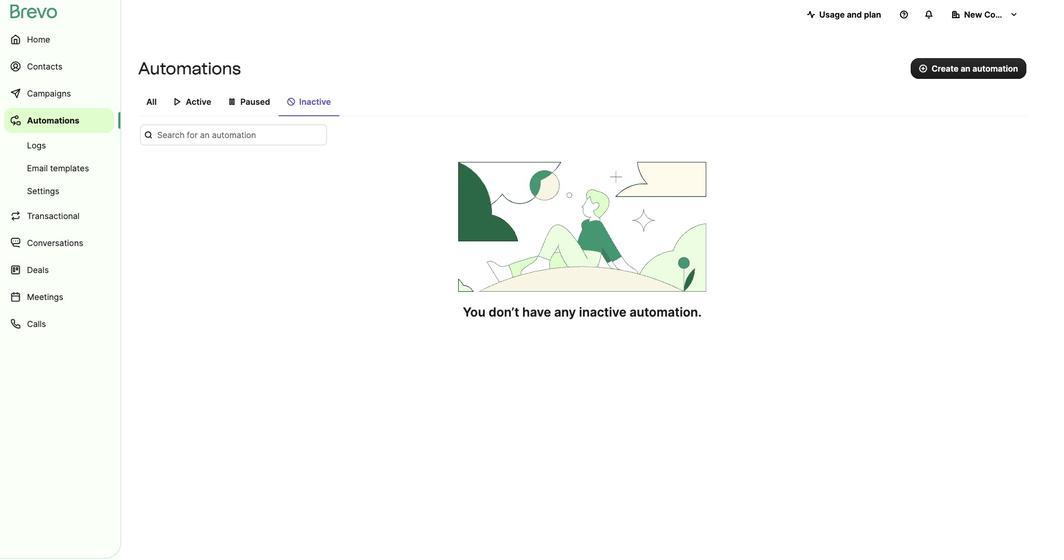 Task type: locate. For each thing, give the bounding box(es) containing it.
conversations
[[27, 238, 83, 248]]

automations
[[138, 59, 241, 78], [27, 115, 79, 126]]

usage and plan button
[[799, 4, 890, 25]]

home
[[27, 34, 50, 45]]

contacts link
[[4, 54, 114, 79]]

settings
[[27, 186, 59, 196]]

2 dxrbf image from the left
[[287, 98, 295, 106]]

usage and plan
[[820, 9, 882, 20]]

inactive link
[[279, 91, 340, 116]]

home link
[[4, 27, 114, 52]]

deals
[[27, 265, 49, 275]]

1 horizontal spatial automations
[[138, 59, 241, 78]]

new company
[[965, 9, 1023, 20]]

deals link
[[4, 258, 114, 282]]

meetings
[[27, 292, 63, 302]]

dxrbf image left 'paused'
[[228, 98, 236, 106]]

automations link
[[4, 108, 114, 133]]

new company button
[[944, 4, 1027, 25]]

logs link
[[4, 135, 114, 156]]

dxrbf image
[[173, 98, 182, 106]]

0 horizontal spatial automations
[[27, 115, 79, 126]]

usage
[[820, 9, 845, 20]]

automations up active
[[138, 59, 241, 78]]

1 dxrbf image from the left
[[228, 98, 236, 106]]

dxrbf image for paused
[[228, 98, 236, 106]]

tab list
[[138, 91, 1027, 116]]

automations inside the automations link
[[27, 115, 79, 126]]

an
[[961, 63, 971, 74]]

dxrbf image
[[228, 98, 236, 106], [287, 98, 295, 106]]

create an automation
[[932, 63, 1019, 74]]

dxrbf image inside paused link
[[228, 98, 236, 106]]

0 vertical spatial automations
[[138, 59, 241, 78]]

and
[[847, 9, 862, 20]]

1 vertical spatial automations
[[27, 115, 79, 126]]

logs
[[27, 140, 46, 151]]

dxrbf image left inactive
[[287, 98, 295, 106]]

create
[[932, 63, 959, 74]]

paused link
[[220, 91, 279, 115]]

0 horizontal spatial dxrbf image
[[228, 98, 236, 106]]

1 horizontal spatial dxrbf image
[[287, 98, 295, 106]]

workflow-list-search-input search field
[[140, 125, 327, 145]]

dxrbf image inside inactive link
[[287, 98, 295, 106]]

new
[[965, 9, 983, 20]]

automations up 'logs' link
[[27, 115, 79, 126]]

you
[[463, 305, 486, 320]]



Task type: describe. For each thing, give the bounding box(es) containing it.
email templates link
[[4, 158, 114, 179]]

you don't have any inactive automation.
[[463, 305, 702, 320]]

plan
[[865, 9, 882, 20]]

email templates
[[27, 163, 89, 173]]

campaigns link
[[4, 81, 114, 106]]

transactional
[[27, 211, 80, 221]]

campaigns
[[27, 88, 71, 99]]

settings link
[[4, 181, 114, 201]]

automation.
[[630, 305, 702, 320]]

templates
[[50, 163, 89, 173]]

paused
[[240, 97, 270, 107]]

conversations link
[[4, 231, 114, 255]]

meetings link
[[4, 285, 114, 309]]

tab list containing all
[[138, 91, 1027, 116]]

calls
[[27, 319, 46, 329]]

any
[[555, 305, 576, 320]]

company
[[985, 9, 1023, 20]]

active
[[186, 97, 211, 107]]

calls link
[[4, 312, 114, 336]]

don't
[[489, 305, 520, 320]]

automation
[[973, 63, 1019, 74]]

all
[[146, 97, 157, 107]]

active link
[[165, 91, 220, 115]]

transactional link
[[4, 204, 114, 228]]

you don't have any inactive automation. tab panel
[[138, 125, 1027, 321]]

all link
[[138, 91, 165, 115]]

create an automation button
[[911, 58, 1027, 79]]

dxrbf image for inactive
[[287, 98, 295, 106]]

inactive
[[299, 97, 331, 107]]

email
[[27, 163, 48, 173]]

have
[[523, 305, 552, 320]]

inactive
[[579, 305, 627, 320]]

contacts
[[27, 61, 62, 72]]



Task type: vqa. For each thing, say whether or not it's contained in the screenshot.
'subscribe' at the top right
no



